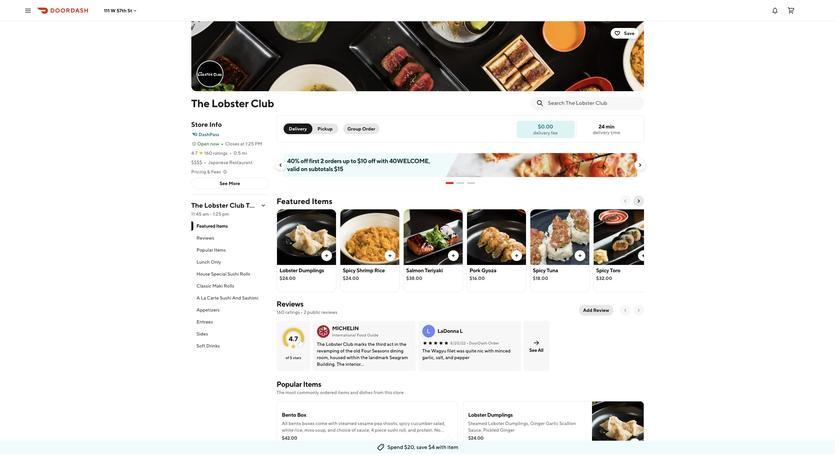 Task type: vqa. For each thing, say whether or not it's contained in the screenshot.
Map region at the top of the page
no



Task type: locate. For each thing, give the bounding box(es) containing it.
1 horizontal spatial 160
[[277, 310, 285, 315]]

previous button of carousel image
[[278, 163, 283, 168], [623, 199, 628, 204]]

popular up lunch
[[197, 248, 213, 253]]

and right items
[[350, 391, 358, 396]]

111 w 57th st button
[[104, 8, 138, 13]]

reviews up popular items
[[197, 236, 214, 241]]

featured items heading
[[277, 196, 333, 207]]

group order button
[[343, 124, 379, 134]]

0 vertical spatial 2
[[321, 158, 324, 165]]

1 vertical spatial rolls
[[224, 284, 234, 289]]

off
[[301, 158, 308, 165], [368, 158, 376, 165]]

next button of carousel image
[[637, 163, 643, 168], [636, 199, 641, 204]]

0 vertical spatial dumplings
[[299, 268, 324, 274]]

ratings down reviews link in the bottom left of the page
[[286, 310, 300, 315]]

ginger left garlic
[[530, 422, 545, 427]]

rolls inside classic maki rolls button
[[224, 284, 234, 289]]

0 horizontal spatial reviews
[[197, 236, 214, 241]]

lunch
[[197, 260, 210, 265]]

1 vertical spatial popular
[[277, 381, 302, 389]]

dumplings inside lobster dumplings steamed lobster dumplings, ginger garlic scallion sauce, pickled ginger $24.00
[[487, 413, 513, 419]]

with right $4
[[436, 445, 447, 451]]

$24.00 up reviews link in the bottom left of the page
[[280, 276, 296, 281]]

popular inside button
[[197, 248, 213, 253]]

of left 5
[[286, 356, 289, 361]]

ginger down dumplings,
[[500, 428, 515, 434]]

3 add item to cart image from the left
[[577, 253, 583, 259]]

dumplings for lobster dumplings steamed lobster dumplings, ginger garlic scallion sauce, pickled ginger $24.00
[[487, 413, 513, 419]]

featured items down the on
[[277, 197, 333, 206]]

delivery inside 24 min delivery time
[[593, 130, 610, 135]]

spend
[[388, 445, 403, 451]]

2 inside 40% off first 2 orders up to $10 off with 40welcome, valid on subtotals $15
[[321, 158, 324, 165]]

club for the lobster club to-go
[[230, 202, 245, 209]]

1 vertical spatial featured items
[[197, 224, 228, 229]]

delivery down $0.00
[[533, 130, 550, 136]]

spicy inside spicy toro $32.00
[[596, 268, 609, 274]]

popular up the most
[[277, 381, 302, 389]]

michelin international food guide
[[332, 326, 379, 338]]

40% off first 2 orders up to $10 off with 40welcome, valid on subtotals $15
[[287, 158, 430, 173]]

scallion
[[560, 422, 576, 427]]

go
[[256, 202, 266, 209]]

from
[[374, 391, 384, 396]]

160 inside 'reviews 160 ratings • 2 public reviews'
[[277, 310, 285, 315]]

off right $10
[[368, 158, 376, 165]]

closes
[[225, 141, 239, 147]]

1 delivery from the left
[[593, 130, 610, 135]]

1 vertical spatial 2
[[304, 310, 306, 315]]

0 vertical spatial reviews
[[197, 236, 214, 241]]

the up 11:45 on the top of page
[[191, 202, 203, 209]]

order inside button
[[362, 126, 375, 132]]

public
[[307, 310, 321, 315]]

pricing
[[191, 169, 206, 175]]

0 vertical spatial ratings
[[213, 151, 228, 156]]

1 horizontal spatial club
[[251, 97, 274, 110]]

1 horizontal spatial delivery
[[593, 130, 610, 135]]

1 horizontal spatial featured
[[277, 197, 310, 206]]

0 horizontal spatial previous button of carousel image
[[278, 163, 283, 168]]

items up only
[[214, 248, 226, 253]]

1 horizontal spatial ginger
[[530, 422, 545, 427]]

popular inside 'popular items the most commonly ordered items and dishes from this store'
[[277, 381, 302, 389]]

sushi
[[388, 428, 398, 434]]

1 vertical spatial club
[[230, 202, 245, 209]]

protein.
[[417, 428, 433, 434]]

0 vertical spatial rolls
[[240, 272, 250, 277]]

0 vertical spatial 1:25
[[246, 141, 254, 147]]

items up commonly
[[303, 381, 321, 389]]

0 horizontal spatial all
[[282, 422, 288, 427]]

1 horizontal spatial lobster dumplings image
[[592, 402, 644, 454]]

0.5 mi
[[234, 151, 247, 156]]

rolls right maki
[[224, 284, 234, 289]]

spicy up $32.00 on the right of the page
[[596, 268, 609, 274]]

1 spicy from the left
[[343, 268, 356, 274]]

group
[[347, 126, 361, 132]]

of 5 stars
[[286, 356, 301, 361]]

0 vertical spatial order
[[362, 126, 375, 132]]

• left public
[[301, 310, 303, 315]]

$24.00 down shrimp
[[343, 276, 359, 281]]

0 horizontal spatial 2
[[304, 310, 306, 315]]

lobster dumplings image
[[277, 209, 336, 265], [592, 402, 644, 454]]

the lobster club image
[[191, 21, 644, 91], [197, 61, 223, 87]]

0 horizontal spatial spicy
[[343, 268, 356, 274]]

$10
[[357, 158, 367, 165]]

1 off from the left
[[301, 158, 308, 165]]

2
[[321, 158, 324, 165], [304, 310, 306, 315]]

open
[[197, 141, 209, 147]]

with
[[377, 158, 388, 165], [328, 422, 338, 427], [436, 445, 447, 451]]

Item Search search field
[[548, 100, 639, 107]]

add item to cart image for tuna
[[577, 253, 583, 259]]

see for see all
[[530, 348, 537, 353]]

0 vertical spatial featured items
[[277, 197, 333, 206]]

spicy inside spicy tuna $18.00
[[533, 268, 546, 274]]

• right the 8/20/22
[[467, 341, 468, 346]]

1:25 right '-'
[[213, 212, 221, 217]]

pork
[[470, 268, 481, 274]]

reviews down lobster dumplings $24.00
[[277, 300, 304, 309]]

modifications,
[[282, 435, 312, 440]]

0 horizontal spatial popular
[[197, 248, 213, 253]]

and right soup,
[[328, 428, 336, 434]]

0 horizontal spatial ratings
[[213, 151, 228, 156]]

menus image
[[261, 203, 266, 208]]

pickup
[[318, 126, 333, 132]]

pea
[[374, 422, 382, 427]]

1 horizontal spatial of
[[352, 428, 356, 434]]

0 horizontal spatial off
[[301, 158, 308, 165]]

•
[[221, 141, 223, 147], [230, 151, 232, 156], [204, 160, 206, 165], [301, 310, 303, 315], [467, 341, 468, 346]]

teriyaki
[[425, 268, 443, 274]]

0 vertical spatial 4.7
[[191, 151, 198, 156]]

0 vertical spatial featured
[[277, 197, 310, 206]]

$24.00 inside lobster dumplings steamed lobster dumplings, ginger garlic scallion sauce, pickled ginger $24.00
[[468, 436, 484, 442]]

0 horizontal spatial delivery
[[533, 130, 550, 136]]

l
[[427, 328, 430, 335], [460, 328, 463, 335]]

2 vertical spatial with
[[436, 445, 447, 451]]

1 horizontal spatial all
[[538, 348, 544, 353]]

add item to cart image for spicy shrimp rice
[[387, 253, 393, 259]]

see all
[[530, 348, 544, 353]]

1 horizontal spatial dumplings
[[487, 413, 513, 419]]

160 down reviews link in the bottom left of the page
[[277, 310, 285, 315]]

at
[[240, 141, 245, 147]]

1 horizontal spatial $24.00
[[343, 276, 359, 281]]

piece
[[375, 428, 387, 434]]

0 horizontal spatial dumplings
[[299, 268, 324, 274]]

1 vertical spatial featured
[[197, 224, 215, 229]]

sushi down lunch only button
[[228, 272, 239, 277]]

garlic
[[546, 422, 559, 427]]

featured down am
[[197, 224, 215, 229]]

0 vertical spatial ginger
[[530, 422, 545, 427]]

add item to cart image
[[451, 253, 456, 259], [514, 253, 519, 259], [577, 253, 583, 259]]

ladonna l
[[438, 328, 463, 335]]

0 horizontal spatial and
[[328, 428, 336, 434]]

1 vertical spatial order
[[488, 341, 499, 346]]

1 horizontal spatial 1:25
[[246, 141, 254, 147]]

0 vertical spatial previous button of carousel image
[[278, 163, 283, 168]]

$4
[[429, 445, 435, 451]]

reviews for reviews 160 ratings • 2 public reviews
[[277, 300, 304, 309]]

1 horizontal spatial popular
[[277, 381, 302, 389]]

bento
[[282, 413, 296, 419]]

1 vertical spatial previous button of carousel image
[[623, 199, 628, 204]]

spicy
[[343, 268, 356, 274], [533, 268, 546, 274], [596, 268, 609, 274]]

1 vertical spatial 160
[[277, 310, 285, 315]]

sides
[[197, 332, 208, 337]]

rolls up classic maki rolls button
[[240, 272, 250, 277]]

pork gyoza image
[[467, 209, 526, 265]]

1 horizontal spatial rolls
[[240, 272, 250, 277]]

1 horizontal spatial reviews
[[277, 300, 304, 309]]

24 min delivery time
[[593, 124, 620, 135]]

spicy toro image
[[594, 209, 653, 265]]

0 horizontal spatial featured
[[197, 224, 215, 229]]

spicy tuna image
[[530, 209, 589, 265]]

this
[[385, 391, 392, 396]]

spicy up $18.00
[[533, 268, 546, 274]]

the left the most
[[277, 391, 285, 396]]

sides button
[[191, 328, 269, 341]]

0 horizontal spatial rolls
[[224, 284, 234, 289]]

2 inside 'reviews 160 ratings • 2 public reviews'
[[304, 310, 306, 315]]

dumplings inside lobster dumplings $24.00
[[299, 268, 324, 274]]

reviews inside 'reviews 160 ratings • 2 public reviews'
[[277, 300, 304, 309]]

pricing & fees
[[191, 169, 221, 175]]

the up the store
[[191, 97, 210, 110]]

2 add item to cart image from the left
[[514, 253, 519, 259]]

classic maki rolls button
[[191, 280, 269, 292]]

2 delivery from the left
[[533, 130, 550, 136]]

1 horizontal spatial off
[[368, 158, 376, 165]]

$24.00 down sauce,
[[468, 436, 484, 442]]

appetizers button
[[191, 304, 269, 316]]

item
[[448, 445, 458, 451]]

and inside 'popular items the most commonly ordered items and dishes from this store'
[[350, 391, 358, 396]]

sushi left and
[[220, 296, 231, 301]]

add item to cart image for teriyaki
[[451, 253, 456, 259]]

featured inside heading
[[277, 197, 310, 206]]

2 right first
[[321, 158, 324, 165]]

0 vertical spatial sushi
[[228, 272, 239, 277]]

0 horizontal spatial ginger
[[500, 428, 515, 434]]

160 ratings •
[[204, 151, 232, 156]]

1 horizontal spatial spicy
[[533, 268, 546, 274]]

with right $10
[[377, 158, 388, 165]]

1 add item to cart image from the left
[[451, 253, 456, 259]]

0 vertical spatial the
[[191, 97, 210, 110]]

reviews
[[197, 236, 214, 241], [277, 300, 304, 309]]

delivery left time
[[593, 130, 610, 135]]

off up the on
[[301, 158, 308, 165]]

order right group
[[362, 126, 375, 132]]

lobster dumplings $24.00
[[280, 268, 324, 281]]

1 horizontal spatial add item to cart image
[[514, 253, 519, 259]]

1 horizontal spatial and
[[350, 391, 358, 396]]

0 horizontal spatial lobster dumplings image
[[277, 209, 336, 265]]

3 spicy from the left
[[596, 268, 609, 274]]

featured items down '-'
[[197, 224, 228, 229]]

rice
[[375, 268, 385, 274]]

sushi inside the "a la carte sushi and sashimi" button
[[220, 296, 231, 301]]

1 horizontal spatial see
[[530, 348, 537, 353]]

spicy for spicy tuna
[[533, 268, 546, 274]]

4.7 up the '$$$$'
[[191, 151, 198, 156]]

1 vertical spatial with
[[328, 422, 338, 427]]

ratings up $$$$ • japanese restaurant
[[213, 151, 228, 156]]

1 vertical spatial 4.7
[[289, 335, 298, 343]]

0 horizontal spatial 4.7
[[191, 151, 198, 156]]

of down the steamed
[[352, 428, 356, 434]]

delivery
[[593, 130, 610, 135], [533, 130, 550, 136]]

5
[[290, 356, 292, 361]]

4.7 up of 5 stars
[[289, 335, 298, 343]]

0 horizontal spatial featured items
[[197, 224, 228, 229]]

0 vertical spatial lobster dumplings image
[[277, 209, 336, 265]]

1 vertical spatial lobster dumplings image
[[592, 402, 644, 454]]

boxes
[[302, 422, 315, 427]]

open menu image
[[24, 7, 32, 15]]

1 horizontal spatial ratings
[[286, 310, 300, 315]]

soft drinks
[[197, 344, 220, 349]]

l left 'ladonna' on the right
[[427, 328, 430, 335]]

0 horizontal spatial club
[[230, 202, 245, 209]]

160 down open now
[[204, 151, 212, 156]]

salmon teriyaki image
[[404, 209, 463, 265]]

add item to cart image
[[324, 253, 329, 259], [387, 253, 393, 259], [641, 253, 646, 259], [446, 442, 451, 447], [632, 442, 637, 447]]

• inside 'reviews 160 ratings • 2 public reviews'
[[301, 310, 303, 315]]

delivery inside $0.00 delivery fee
[[533, 130, 550, 136]]

0 horizontal spatial add item to cart image
[[451, 253, 456, 259]]

l up the 8/20/22
[[460, 328, 463, 335]]

1 vertical spatial of
[[352, 428, 356, 434]]

pricing & fees button
[[191, 169, 228, 175]]

soft
[[197, 344, 205, 349]]

• doordash order
[[467, 341, 499, 346]]

featured items
[[277, 197, 333, 206], [197, 224, 228, 229]]

and right roll,
[[408, 428, 416, 434]]

160
[[204, 151, 212, 156], [277, 310, 285, 315]]

dumplings,
[[505, 422, 530, 427]]

the for the lobster club
[[191, 97, 210, 110]]

restaurant
[[229, 160, 253, 165]]

0 vertical spatial 160
[[204, 151, 212, 156]]

1 vertical spatial ratings
[[286, 310, 300, 315]]

Delivery radio
[[284, 124, 312, 134]]

choice
[[337, 428, 351, 434]]

0 vertical spatial of
[[286, 356, 289, 361]]

1 vertical spatial sushi
[[220, 296, 231, 301]]

0 horizontal spatial 1:25
[[213, 212, 221, 217]]

with inside 40% off first 2 orders up to $10 off with 40welcome, valid on subtotals $15
[[377, 158, 388, 165]]

$$$$ • japanese restaurant
[[191, 160, 253, 165]]

first
[[309, 158, 320, 165]]

lunch only button
[[191, 256, 269, 268]]

reviews inside button
[[197, 236, 214, 241]]

spicy inside spicy shrimp rice $24.00
[[343, 268, 356, 274]]

featured right menus image
[[277, 197, 310, 206]]

pickled
[[483, 428, 499, 434]]

0 horizontal spatial see
[[220, 181, 228, 186]]

all inside "bento box all bento boxes come with steamed sesame pea shoots, spicy cucumber salad, white rice, miso soup, and choice of sauce, 4 piece sushi roll, and protein.   no modifications, please."
[[282, 422, 288, 427]]

the for the lobster club to-go
[[191, 202, 203, 209]]

1 vertical spatial reviews
[[277, 300, 304, 309]]

2 horizontal spatial add item to cart image
[[577, 253, 583, 259]]

2 horizontal spatial spicy
[[596, 268, 609, 274]]

1 horizontal spatial with
[[377, 158, 388, 165]]

salmon
[[406, 268, 424, 274]]

0 horizontal spatial order
[[362, 126, 375, 132]]

1 vertical spatial 1:25
[[213, 212, 221, 217]]

reviews for reviews
[[197, 236, 214, 241]]

lobster inside lobster dumplings $24.00
[[280, 268, 298, 274]]

0 vertical spatial popular
[[197, 248, 213, 253]]

• closes at 1:25 pm
[[221, 141, 262, 147]]

Pickup radio
[[308, 124, 338, 134]]

2 left public
[[304, 310, 306, 315]]

111 w 57th st
[[104, 8, 132, 13]]

1:25 right 'at'
[[246, 141, 254, 147]]

2 horizontal spatial $24.00
[[468, 436, 484, 442]]

• right the '$$$$'
[[204, 160, 206, 165]]

0 horizontal spatial with
[[328, 422, 338, 427]]

pm
[[255, 141, 262, 147]]

1 vertical spatial see
[[530, 348, 537, 353]]

• right now
[[221, 141, 223, 147]]

2 vertical spatial the
[[277, 391, 285, 396]]

with right come
[[328, 422, 338, 427]]

2 spicy from the left
[[533, 268, 546, 274]]

1 vertical spatial all
[[282, 422, 288, 427]]

2 off from the left
[[368, 158, 376, 165]]

1 vertical spatial dumplings
[[487, 413, 513, 419]]

0 vertical spatial with
[[377, 158, 388, 165]]

spicy left shrimp
[[343, 268, 356, 274]]

1 horizontal spatial previous button of carousel image
[[623, 199, 628, 204]]

order right doordash
[[488, 341, 499, 346]]

spicy shrimp rice image
[[340, 209, 399, 265]]

1 horizontal spatial 2
[[321, 158, 324, 165]]

2 horizontal spatial with
[[436, 445, 447, 451]]

bento box all bento boxes come with steamed sesame pea shoots, spicy cucumber salad, white rice, miso soup, and choice of sauce, 4 piece sushi roll, and protein.   no modifications, please.
[[282, 413, 446, 440]]

0 vertical spatial see
[[220, 181, 228, 186]]

see inside button
[[220, 181, 228, 186]]

fees
[[211, 169, 221, 175]]

items down subtotals
[[312, 197, 333, 206]]

more
[[229, 181, 240, 186]]

roll,
[[399, 428, 407, 434]]



Task type: describe. For each thing, give the bounding box(es) containing it.
dumplings for lobster dumplings $24.00
[[299, 268, 324, 274]]

$24.00 inside spicy shrimp rice $24.00
[[343, 276, 359, 281]]

• left the 0.5
[[230, 151, 232, 156]]

0 horizontal spatial of
[[286, 356, 289, 361]]

salad,
[[433, 422, 446, 427]]

sushi inside house special sushi rolls button
[[228, 272, 239, 277]]

40%
[[287, 158, 300, 165]]

save
[[624, 31, 635, 36]]

$38.00
[[406, 276, 423, 281]]

white
[[282, 428, 294, 434]]

1 horizontal spatial featured items
[[277, 197, 333, 206]]

spicy shrimp rice $24.00
[[343, 268, 385, 281]]

-
[[210, 212, 212, 217]]

select promotional banner element
[[446, 177, 475, 189]]

salmon teriyaki $38.00
[[406, 268, 443, 281]]

international
[[332, 333, 356, 338]]

lobster dumplings steamed lobster dumplings, ginger garlic scallion sauce, pickled ginger $24.00
[[468, 413, 576, 442]]

0 vertical spatial next button of carousel image
[[637, 163, 643, 168]]

popular for popular items
[[197, 248, 213, 253]]

add review button
[[579, 305, 613, 316]]

fee
[[551, 130, 558, 136]]

michelin
[[332, 326, 359, 332]]

house special sushi rolls button
[[191, 268, 269, 280]]

club for the lobster club
[[251, 97, 274, 110]]

classic
[[197, 284, 211, 289]]

food
[[357, 333, 366, 338]]

a la carte sushi and sashimi button
[[191, 292, 269, 304]]

items down pm
[[216, 224, 228, 229]]

spicy for spicy shrimp rice
[[343, 268, 356, 274]]

miso
[[305, 428, 314, 434]]

rice,
[[295, 428, 304, 434]]

ladonna
[[438, 328, 459, 335]]

57th
[[117, 8, 127, 13]]

$16.00
[[470, 276, 485, 281]]

la
[[201, 296, 206, 301]]

delivery
[[289, 126, 307, 132]]

time
[[611, 130, 620, 135]]

info
[[209, 121, 222, 128]]

subtotals
[[309, 166, 333, 173]]

review
[[594, 308, 609, 313]]

bento
[[289, 422, 301, 427]]

house
[[197, 272, 210, 277]]

see more button
[[192, 178, 268, 189]]

$$$$
[[191, 160, 202, 165]]

store info
[[191, 121, 222, 128]]

1:25 for pm
[[213, 212, 221, 217]]

steamed
[[468, 422, 487, 427]]

entrees
[[197, 320, 213, 325]]

rolls inside house special sushi rolls button
[[240, 272, 250, 277]]

24
[[599, 124, 605, 130]]

of inside "bento box all bento boxes come with steamed sesame pea shoots, spicy cucumber salad, white rice, miso soup, and choice of sauce, 4 piece sushi roll, and protein.   no modifications, please."
[[352, 428, 356, 434]]

sauce,
[[468, 428, 483, 434]]

0 horizontal spatial l
[[427, 328, 430, 335]]

$42.00
[[282, 436, 297, 442]]

come
[[316, 422, 327, 427]]

the inside 'popular items the most commonly ordered items and dishes from this store'
[[277, 391, 285, 396]]

spicy toro $32.00
[[596, 268, 621, 281]]

min
[[606, 124, 615, 130]]

save button
[[611, 28, 639, 39]]

1 vertical spatial ginger
[[500, 428, 515, 434]]

items inside button
[[214, 248, 226, 253]]

commonly
[[297, 391, 319, 396]]

1 vertical spatial next button of carousel image
[[636, 199, 641, 204]]

$18.00
[[533, 276, 548, 281]]

most
[[286, 391, 296, 396]]

reviews button
[[191, 232, 269, 244]]

on
[[301, 166, 308, 173]]

1:25 for pm
[[246, 141, 254, 147]]

toro
[[610, 268, 621, 274]]

0 items, open order cart image
[[787, 7, 795, 15]]

ordered
[[320, 391, 337, 396]]

$24.00 inside lobster dumplings $24.00
[[280, 276, 296, 281]]

maki
[[212, 284, 223, 289]]

soup,
[[315, 428, 327, 434]]

spicy tuna $18.00
[[533, 268, 558, 281]]

pork gyoza $16.00
[[470, 268, 497, 281]]

japanese
[[208, 160, 228, 165]]

spicy
[[399, 422, 410, 427]]

cucumber
[[411, 422, 433, 427]]

gyoza
[[482, 268, 497, 274]]

previous image
[[623, 308, 628, 313]]

popular items button
[[191, 244, 269, 256]]

2 horizontal spatial and
[[408, 428, 416, 434]]

dishes
[[359, 391, 373, 396]]

1 horizontal spatial l
[[460, 328, 463, 335]]

carte
[[207, 296, 219, 301]]

please.
[[313, 435, 328, 440]]

add item to cart image for gyoza
[[514, 253, 519, 259]]

0.5
[[234, 151, 241, 156]]

a la carte sushi and sashimi
[[197, 296, 259, 301]]

sesame
[[358, 422, 374, 427]]

appetizers
[[197, 308, 220, 313]]

1 horizontal spatial order
[[488, 341, 499, 346]]

0 horizontal spatial 160
[[204, 151, 212, 156]]

guide
[[367, 333, 379, 338]]

mi
[[242, 151, 247, 156]]

with inside "bento box all bento boxes come with steamed sesame pea shoots, spicy cucumber salad, white rice, miso soup, and choice of sauce, 4 piece sushi roll, and protein.   no modifications, please."
[[328, 422, 338, 427]]

add item to cart image for spicy toro
[[641, 253, 646, 259]]

sauce,
[[357, 428, 370, 434]]

$32.00
[[596, 276, 612, 281]]

am
[[203, 212, 209, 217]]

see for see more
[[220, 181, 228, 186]]

items inside 'popular items the most commonly ordered items and dishes from this store'
[[303, 381, 321, 389]]

shrimp
[[357, 268, 374, 274]]

tuna
[[547, 268, 558, 274]]

store
[[191, 121, 208, 128]]

see more
[[220, 181, 240, 186]]

add review
[[583, 308, 609, 313]]

items inside heading
[[312, 197, 333, 206]]

to-
[[246, 202, 256, 209]]

111
[[104, 8, 110, 13]]

order methods option group
[[284, 124, 338, 134]]

ratings inside 'reviews 160 ratings • 2 public reviews'
[[286, 310, 300, 315]]

spicy for spicy toro
[[596, 268, 609, 274]]

spend $20, save $4 with item
[[388, 445, 458, 451]]

0 vertical spatial all
[[538, 348, 544, 353]]

next image
[[636, 308, 641, 313]]

add item to cart image for lobster dumplings
[[324, 253, 329, 259]]

sashimi
[[242, 296, 259, 301]]

notification bell image
[[771, 7, 779, 15]]

1 horizontal spatial 4.7
[[289, 335, 298, 343]]

group order
[[347, 126, 375, 132]]

popular for popular items the most commonly ordered items and dishes from this store
[[277, 381, 302, 389]]



